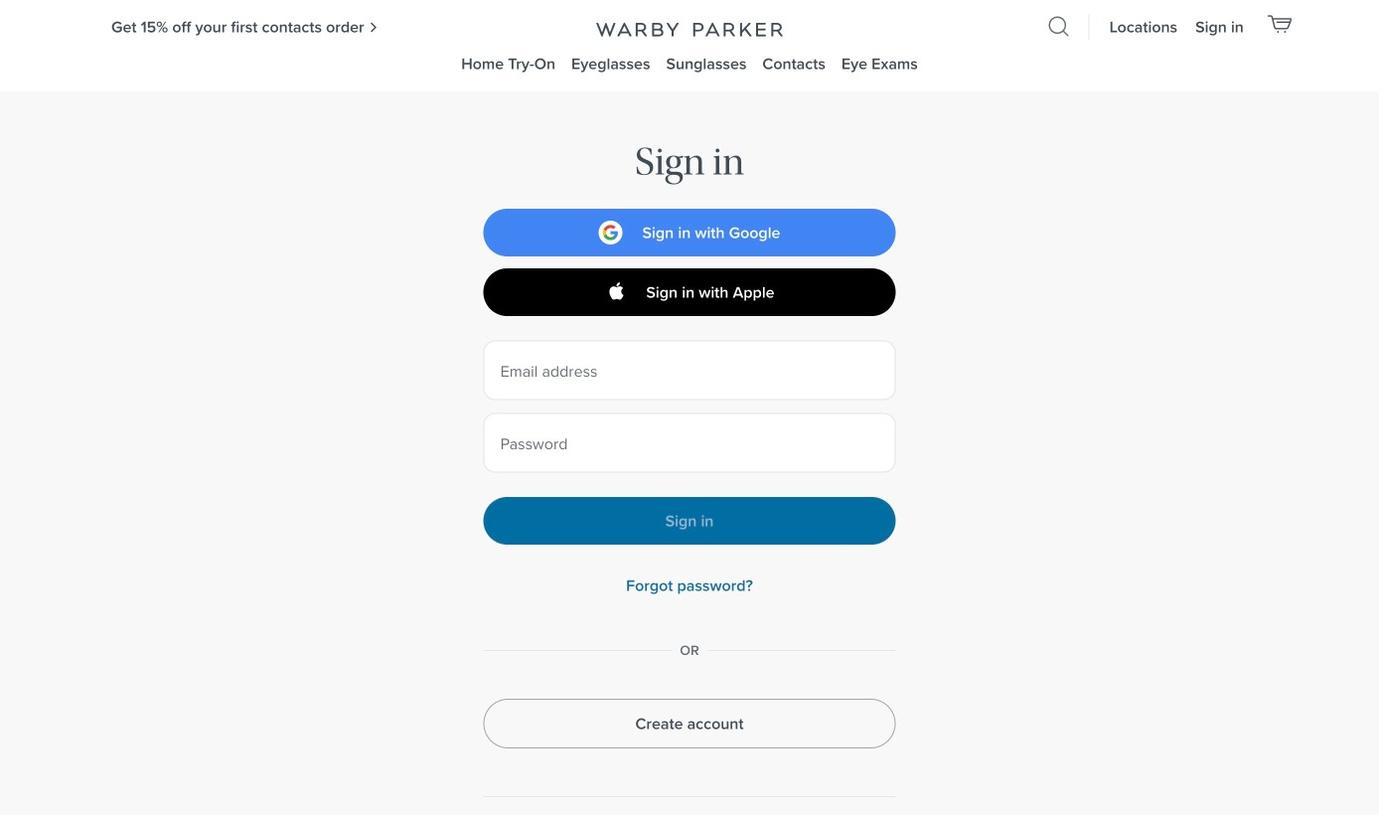 Task type: locate. For each thing, give the bounding box(es) containing it.
warby parker logo image
[[594, 22, 786, 37]]

navigation element
[[0, 0, 1380, 91]]

cart image
[[1267, 14, 1293, 33]]



Task type: describe. For each thing, give the bounding box(es) containing it.
Email address email field
[[501, 369, 879, 391]]

Password password field
[[499, 439, 833, 461]]

header search image
[[1049, 16, 1070, 37]]



